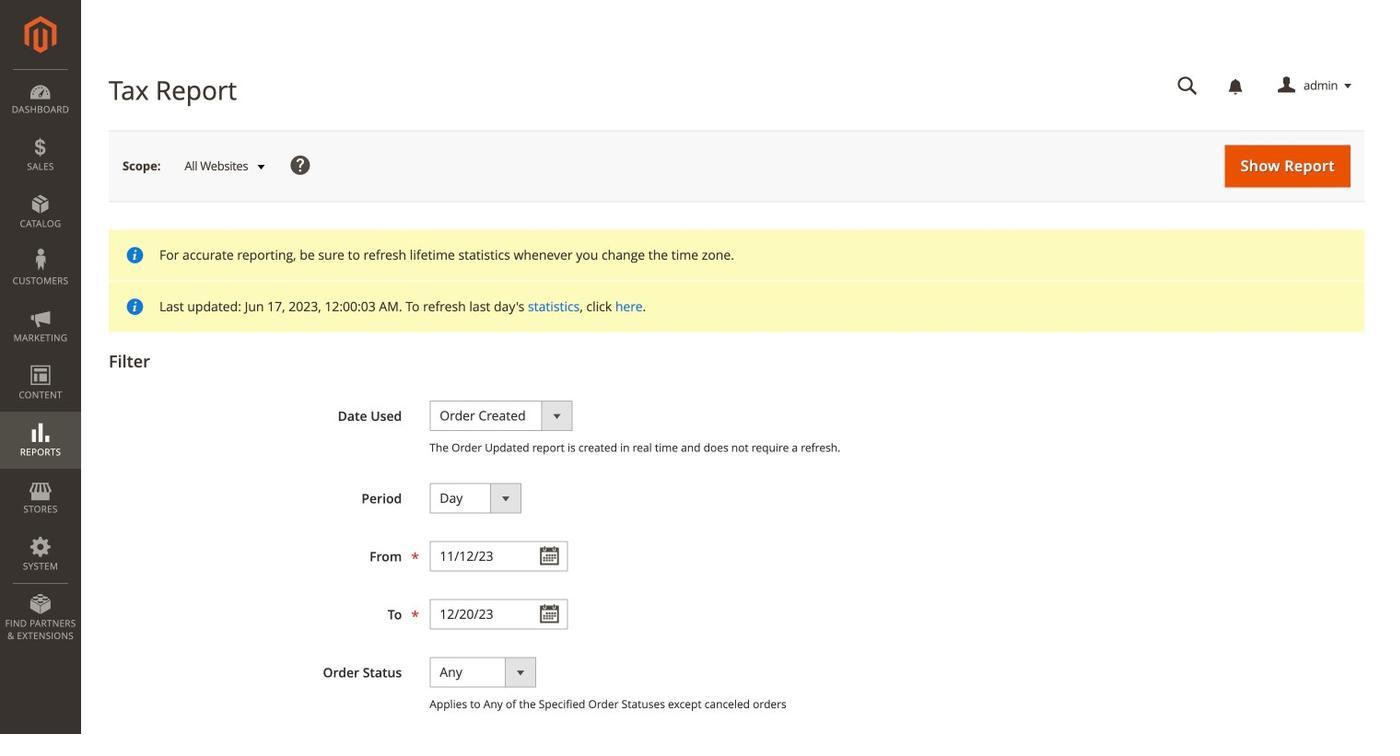 Task type: locate. For each thing, give the bounding box(es) containing it.
None text field
[[1165, 70, 1211, 102]]

menu bar
[[0, 69, 81, 652]]

magento admin panel image
[[24, 16, 57, 53]]

None text field
[[430, 541, 568, 572], [430, 599, 568, 630], [430, 541, 568, 572], [430, 599, 568, 630]]



